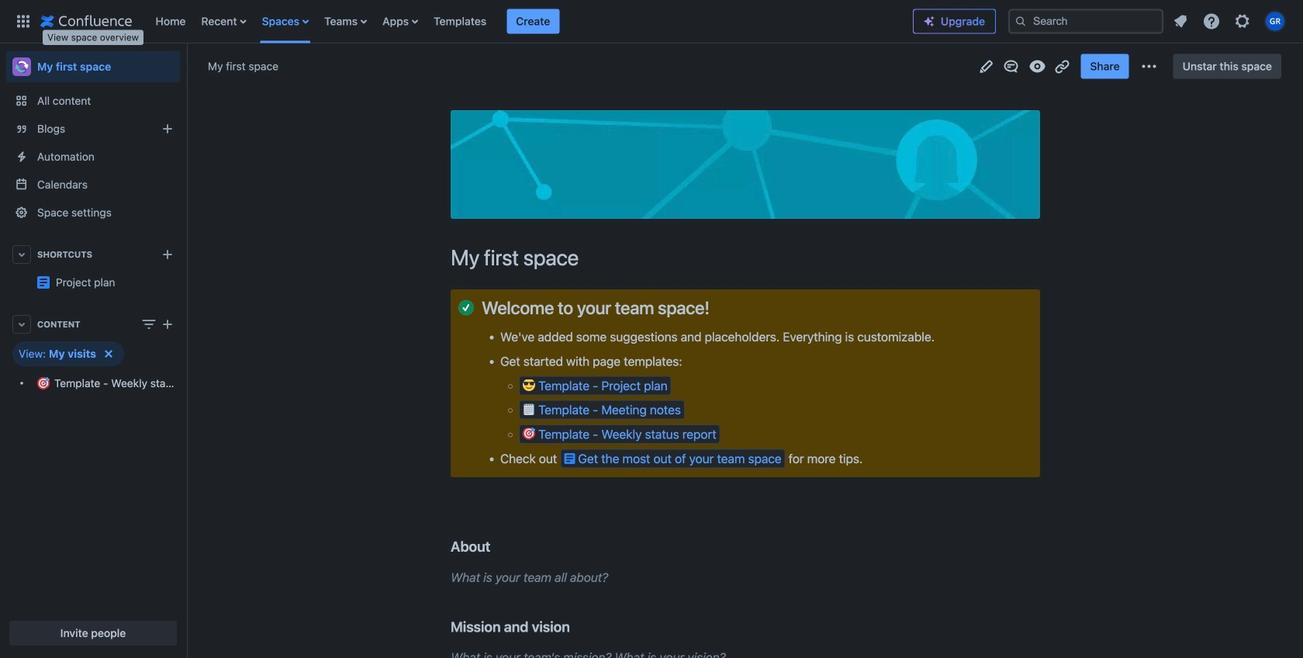 Task type: vqa. For each thing, say whether or not it's contained in the screenshot.
the Search field
yes



Task type: describe. For each thing, give the bounding box(es) containing it.
1 horizontal spatial :dart: image
[[523, 427, 535, 440]]

0 vertical spatial copy image
[[708, 298, 727, 317]]

0 vertical spatial :dart: image
[[37, 377, 50, 390]]

appswitcher icon image
[[14, 12, 33, 31]]

more actions image
[[1140, 57, 1159, 76]]

:dart: image for :dart: image to the top
[[37, 377, 50, 390]]

list for appswitcher icon
[[148, 0, 913, 43]]

Search field
[[1009, 9, 1164, 34]]

copy image
[[569, 617, 587, 636]]

search image
[[1015, 15, 1027, 28]]

premium image
[[923, 15, 936, 28]]

change view image
[[140, 315, 158, 334]]

:dart: image for the right :dart: image
[[523, 427, 535, 440]]

add shortcut image
[[158, 245, 177, 264]]

1 vertical spatial copy image
[[489, 537, 508, 556]]

global element
[[9, 0, 913, 43]]

region inside space element
[[6, 341, 180, 397]]

create a blog image
[[158, 120, 177, 138]]



Task type: locate. For each thing, give the bounding box(es) containing it.
region
[[6, 341, 180, 397]]

None search field
[[1009, 9, 1164, 34]]

:sunglasses: image
[[523, 379, 535, 391]]

list
[[148, 0, 913, 43], [1167, 7, 1294, 35]]

collapse sidebar image
[[169, 51, 203, 82]]

copy link image
[[1053, 57, 1072, 76]]

confluence image
[[40, 12, 132, 31], [40, 12, 132, 31]]

create a page image
[[158, 315, 177, 334]]

1 horizontal spatial :dart: image
[[523, 427, 535, 440]]

notification icon image
[[1172, 12, 1190, 31]]

space element
[[0, 43, 186, 658]]

help icon image
[[1203, 12, 1221, 31]]

1 vertical spatial :dart: image
[[523, 427, 535, 440]]

0 horizontal spatial list
[[148, 0, 913, 43]]

:sunglasses: image
[[523, 379, 535, 391]]

:dart: image
[[37, 377, 50, 390], [523, 427, 535, 440]]

0 horizontal spatial copy image
[[489, 537, 508, 556]]

list for premium image
[[1167, 7, 1294, 35]]

template - project plan image
[[37, 276, 50, 289]]

1 horizontal spatial copy image
[[708, 298, 727, 317]]

list item
[[507, 9, 560, 34]]

1 vertical spatial :dart: image
[[523, 427, 535, 440]]

clear view image
[[99, 345, 118, 363]]

settings icon image
[[1234, 12, 1253, 31]]

:notepad_spiral: image
[[523, 403, 535, 415], [523, 403, 535, 415]]

get the most out of your team space image
[[564, 452, 575, 465]]

:dart: image
[[37, 377, 50, 390], [523, 427, 535, 440]]

0 horizontal spatial :dart: image
[[37, 377, 50, 390]]

:check_mark: image
[[459, 300, 474, 315]]

banner
[[0, 0, 1304, 43]]

edit this page image
[[977, 57, 996, 76]]

0 horizontal spatial :dart: image
[[37, 377, 50, 390]]

list item inside 'list'
[[507, 9, 560, 34]]

0 vertical spatial :dart: image
[[37, 377, 50, 390]]

copy image
[[708, 298, 727, 317], [489, 537, 508, 556]]

1 horizontal spatial list
[[1167, 7, 1294, 35]]

stop watching image
[[1029, 57, 1047, 76]]



